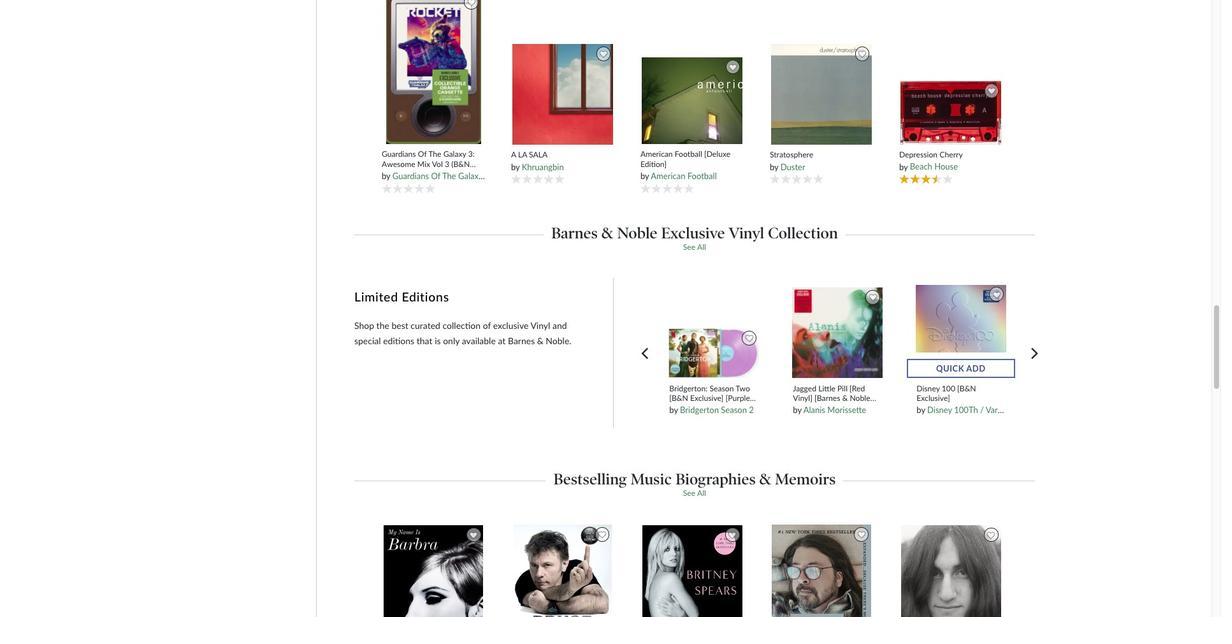 Task type: describe. For each thing, give the bounding box(es) containing it.
3 inside guardians of the galaxy 3: awesome mix vol 3 (b&n exclusive)(rocket ed.)
[[445, 159, 450, 169]]

exclusive] inside bridgerton: season two [b&n exclusive] [purple vinyl]
[[691, 393, 724, 403]]

memoirs
[[775, 470, 836, 488]]

galaxy inside guardians of the galaxy 3: awesome mix vol 3 (b&n exclusive)(rocket ed.)
[[444, 149, 466, 159]]

by guardians of the galaxy 3: awesome mix vol 3 (b&n exclusive)(rocket ed.)
[[382, 171, 668, 181]]

editions
[[383, 335, 415, 346]]

[purple
[[726, 393, 750, 403]]

1 vertical spatial disney
[[928, 405, 953, 415]]

bridgerton
[[680, 405, 719, 415]]

1 vertical spatial the
[[443, 171, 456, 181]]

noble.
[[546, 335, 572, 346]]

shop the best curated collection of exclusive vinyl and special editions that is only available at barnes & noble.
[[354, 320, 572, 346]]

by inside a la sala by khruangbin
[[511, 162, 520, 172]]

1 vertical spatial of
[[431, 171, 441, 181]]

various
[[986, 405, 1013, 415]]

american football link
[[651, 171, 717, 181]]

bridgerton:
[[670, 384, 708, 393]]

by inside disney 100 [b&n exclusive] by disney 100th / various (b&n) (clear vinyl)
[[917, 405, 926, 415]]

music
[[631, 470, 672, 488]]

a la sala image
[[512, 43, 614, 145]]

mix inside guardians of the galaxy 3: awesome mix vol 3 (b&n exclusive)(rocket ed.)
[[418, 159, 430, 169]]

100th
[[955, 405, 979, 415]]

noble inside jagged little pill [red vinyl] [barnes & noble exclusive]
[[850, 393, 871, 403]]

disney 100 [b&n exclusive] by disney 100th / various (b&n) (clear vinyl)
[[917, 384, 1083, 415]]

[b&n inside disney 100 [b&n exclusive] by disney 100th / various (b&n) (clear vinyl)
[[958, 384, 977, 393]]

a
[[511, 150, 516, 160]]

3: inside guardians of the galaxy 3: awesome mix vol 3 (b&n exclusive)(rocket ed.)
[[468, 149, 475, 159]]

bestselling
[[554, 470, 627, 488]]

quick add button
[[907, 359, 1016, 378]]

by inside stratosphere by duster
[[770, 162, 779, 172]]

stratosphere image
[[771, 43, 873, 145]]

jagged little pill [red vinyl] [barnes & noble exclusive] link
[[793, 384, 882, 413]]

vol inside guardians of the galaxy 3: awesome mix vol 3 (b&n exclusive)(rocket ed.)
[[432, 159, 443, 169]]

quick add
[[937, 363, 986, 374]]

1 vertical spatial (b&n
[[568, 171, 588, 181]]

add
[[967, 363, 986, 374]]

american football [deluxe edition] image
[[642, 57, 744, 145]]

sala
[[529, 150, 548, 160]]

of
[[483, 320, 491, 331]]

stratosphere
[[770, 150, 814, 160]]

limited
[[354, 290, 398, 304]]

disney 100 [b&n exclusive] link
[[917, 384, 1006, 403]]

pill
[[838, 384, 848, 393]]

exclusive)(rocket inside guardians of the galaxy 3: awesome mix vol 3 (b&n exclusive)(rocket ed.)
[[382, 169, 440, 178]]

all inside barnes & noble exclusive vinyl collection see all
[[698, 242, 706, 252]]

see inside bestselling music biographies & memoirs see all
[[683, 488, 696, 498]]

alanis
[[804, 405, 826, 415]]

two
[[736, 384, 750, 393]]

is
[[435, 335, 441, 346]]

all inside bestselling music biographies & memoirs see all
[[698, 488, 706, 498]]

my name is barbra image
[[383, 525, 484, 617]]

a la sala link
[[511, 150, 615, 160]]

depression cherry image
[[900, 81, 1002, 145]]

vinyl inside barnes & noble exclusive vinyl collection see all
[[729, 224, 765, 242]]

a la sala by khruangbin
[[511, 150, 564, 172]]

barnes & noble exclusive vinyl collection see all
[[552, 224, 838, 252]]

jagged
[[793, 384, 817, 393]]

ed.) inside guardians of the galaxy 3: awesome mix vol 3 (b&n exclusive)(rocket ed.)
[[442, 169, 455, 178]]

bridgerton: season two [b&n exclusive] [purple vinyl] image
[[668, 328, 760, 379]]

khruangbin
[[522, 162, 564, 172]]

my effin' life image
[[901, 525, 1002, 617]]

1 vertical spatial season
[[721, 405, 747, 415]]

guardians of the galaxy 3: awesome mix vol 3 (b&n exclusive)(rocket ed.)
[[382, 149, 475, 178]]

edition]
[[641, 159, 667, 169]]

bridgerton season 2 link
[[680, 405, 754, 415]]

1 vertical spatial guardians
[[393, 171, 429, 181]]

and
[[553, 320, 567, 331]]

[deluxe
[[705, 149, 731, 159]]

(clear
[[1040, 405, 1060, 415]]

quick
[[937, 363, 965, 374]]

0 vertical spatial disney
[[917, 384, 940, 393]]

best
[[392, 320, 409, 331]]

2
[[749, 405, 754, 415]]

vinyl)
[[1062, 405, 1083, 415]]

vinyl] inside bridgerton: season two [b&n exclusive] [purple vinyl]
[[670, 403, 689, 413]]

house
[[935, 162, 958, 172]]

[barnes
[[815, 393, 841, 403]]

1 vertical spatial 3:
[[485, 171, 492, 181]]

1 horizontal spatial vol
[[547, 171, 559, 181]]

khruangbin link
[[522, 162, 564, 172]]

depression cherry by beach house
[[900, 150, 963, 172]]

by inside american football [deluxe edition] by american football
[[641, 171, 649, 181]]

the
[[377, 320, 389, 331]]

that
[[417, 335, 433, 346]]

stratosphere link
[[770, 150, 874, 160]]



Task type: vqa. For each thing, say whether or not it's contained in the screenshot.
Back
no



Task type: locate. For each thing, give the bounding box(es) containing it.
depression cherry link
[[900, 150, 1003, 160]]

by
[[511, 162, 520, 172], [770, 162, 779, 172], [900, 162, 908, 172], [382, 171, 390, 181], [641, 171, 649, 181], [670, 405, 678, 415], [793, 405, 802, 415], [917, 405, 926, 415]]

american
[[641, 149, 673, 159], [651, 171, 686, 181]]

jagged little pill [red vinyl] [barnes & noble exclusive] image
[[792, 287, 884, 379]]

1 see all link from the top
[[683, 242, 706, 252]]

cherry
[[940, 150, 963, 160]]

& inside shop the best curated collection of exclusive vinyl and special editions that is only available at barnes & noble.
[[537, 335, 544, 346]]

ed.)
[[442, 169, 455, 178], [655, 171, 668, 181]]

american up edition]
[[641, 149, 673, 159]]

0 vertical spatial barnes
[[552, 224, 598, 242]]

vinyl] inside jagged little pill [red vinyl] [barnes & noble exclusive]
[[793, 393, 813, 403]]

1 vertical spatial mix
[[532, 171, 546, 181]]

the inside guardians of the galaxy 3: awesome mix vol 3 (b&n exclusive)(rocket ed.)
[[429, 149, 442, 159]]

see down biographies
[[683, 488, 696, 498]]

¿qué hace este botón?: una autobiografía image
[[513, 524, 613, 617]]

barnes
[[552, 224, 598, 242], [508, 335, 535, 346]]

0 vertical spatial guardians
[[382, 149, 416, 159]]

1 vertical spatial all
[[698, 488, 706, 498]]

1 vertical spatial vinyl
[[531, 320, 551, 331]]

1 all from the top
[[698, 242, 706, 252]]

1 horizontal spatial 3:
[[485, 171, 492, 181]]

2 horizontal spatial exclusive]
[[917, 393, 950, 403]]

noble down [red
[[850, 393, 871, 403]]

3: left a la sala by khruangbin
[[485, 171, 492, 181]]

season inside bridgerton: season two [b&n exclusive] [purple vinyl]
[[710, 384, 734, 393]]

0 vertical spatial mix
[[418, 159, 430, 169]]

see all link for noble
[[683, 242, 706, 252]]

little
[[819, 384, 836, 393]]

see inside barnes & noble exclusive vinyl collection see all
[[683, 242, 696, 252]]

of
[[418, 149, 427, 159], [431, 171, 441, 181]]

by inside depression cherry by beach house
[[900, 162, 908, 172]]

biographies
[[676, 470, 756, 488]]

1 horizontal spatial awesome
[[494, 171, 530, 181]]

the
[[429, 149, 442, 159], [443, 171, 456, 181]]

0 horizontal spatial 3
[[445, 159, 450, 169]]

& inside barnes & noble exclusive vinyl collection see all
[[602, 224, 614, 242]]

all down biographies
[[698, 488, 706, 498]]

vinyl left and
[[531, 320, 551, 331]]

exclusive]
[[691, 393, 724, 403], [917, 393, 950, 403], [793, 403, 827, 413]]

curated
[[411, 320, 441, 331]]

& inside bestselling music biographies & memoirs see all
[[760, 470, 772, 488]]

0 horizontal spatial noble
[[617, 224, 658, 242]]

0 vertical spatial all
[[698, 242, 706, 252]]

0 vertical spatial (b&n
[[452, 159, 470, 169]]

guardians
[[382, 149, 416, 159], [393, 171, 429, 181]]

vinyl] down bridgerton:
[[670, 403, 689, 413]]

vinyl
[[729, 224, 765, 242], [531, 320, 551, 331]]

[b&n down bridgerton:
[[670, 393, 689, 403]]

duster
[[781, 162, 806, 172]]

2 see all link from the top
[[683, 488, 706, 498]]

1 horizontal spatial exclusive)(rocket
[[590, 171, 652, 181]]

0 vertical spatial vinyl
[[729, 224, 765, 242]]

limited editions
[[354, 290, 449, 304]]

0 vertical spatial vol
[[432, 159, 443, 169]]

1 vertical spatial see all link
[[683, 488, 706, 498]]

noble inside barnes & noble exclusive vinyl collection see all
[[617, 224, 658, 242]]

morissette
[[828, 405, 867, 415]]

alanis morissette link
[[804, 405, 867, 415]]

available
[[462, 335, 496, 346]]

1 see from the top
[[683, 242, 696, 252]]

bridgerton: season two [b&n exclusive] [purple vinyl] link
[[670, 384, 758, 413]]

see
[[683, 242, 696, 252], [683, 488, 696, 498]]

the woman in me image
[[642, 525, 743, 617]]

1 vertical spatial football
[[688, 171, 717, 181]]

1 horizontal spatial the
[[443, 171, 456, 181]]

season down [purple
[[721, 405, 747, 415]]

1 horizontal spatial noble
[[850, 393, 871, 403]]

bridgerton: season two [b&n exclusive] [purple vinyl]
[[670, 384, 750, 413]]

exclusive] up by bridgerton season 2
[[691, 393, 724, 403]]

3: left a
[[468, 149, 475, 159]]

0 horizontal spatial the
[[429, 149, 442, 159]]

depression
[[900, 150, 938, 160]]

1 vertical spatial awesome
[[494, 171, 530, 181]]

&
[[602, 224, 614, 242], [537, 335, 544, 346], [843, 393, 848, 403], [760, 470, 772, 488]]

la
[[518, 150, 527, 160]]

awesome inside guardians of the galaxy 3: awesome mix vol 3 (b&n exclusive)(rocket ed.)
[[382, 159, 416, 169]]

0 vertical spatial galaxy
[[444, 149, 466, 159]]

vinyl] down jagged
[[793, 393, 813, 403]]

american football [deluxe edition] link
[[641, 149, 744, 169]]

0 horizontal spatial vinyl
[[531, 320, 551, 331]]

0 horizontal spatial mix
[[418, 159, 430, 169]]

barnes inside shop the best curated collection of exclusive vinyl and special editions that is only available at barnes & noble.
[[508, 335, 535, 346]]

disney down 100
[[928, 405, 953, 415]]

1 vertical spatial vol
[[547, 171, 559, 181]]

beach
[[910, 162, 933, 172]]

0 vertical spatial american
[[641, 149, 673, 159]]

bestselling music biographies & memoirs see all
[[554, 470, 836, 498]]

1 vertical spatial noble
[[850, 393, 871, 403]]

exclusive
[[661, 224, 725, 242]]

(b&n
[[452, 159, 470, 169], [568, 171, 588, 181]]

vinyl right exclusive
[[729, 224, 765, 242]]

0 horizontal spatial vinyl]
[[670, 403, 689, 413]]

by alanis morissette
[[793, 405, 867, 415]]

guardians of the galaxy 3: awesome mix vol 3 (b&n exclusive)(rocket ed.) link
[[382, 149, 486, 178], [393, 171, 668, 181]]

0 vertical spatial football
[[675, 149, 703, 159]]

0 vertical spatial the
[[429, 149, 442, 159]]

see all link down exclusive
[[683, 242, 706, 252]]

guardians of the galaxy 3: awesome mix vol 3 (b&n exclusive)(rocket ed.) image
[[386, 0, 482, 145]]

special
[[354, 335, 381, 346]]

2 all from the top
[[698, 488, 706, 498]]

(b&n inside guardians of the galaxy 3: awesome mix vol 3 (b&n exclusive)(rocket ed.)
[[452, 159, 470, 169]]

see down exclusive
[[683, 242, 696, 252]]

american down edition]
[[651, 171, 686, 181]]

1 horizontal spatial vinyl]
[[793, 393, 813, 403]]

0 vertical spatial 3:
[[468, 149, 475, 159]]

exclusive)(rocket
[[382, 169, 440, 178], [590, 171, 652, 181]]

(b&n left a
[[452, 159, 470, 169]]

beach house link
[[910, 162, 958, 172]]

exclusive] down 100
[[917, 393, 950, 403]]

3
[[445, 159, 450, 169], [561, 171, 566, 181]]

football down american football [deluxe edition] link
[[688, 171, 717, 181]]

1 horizontal spatial exclusive]
[[793, 403, 827, 413]]

0 horizontal spatial ed.)
[[442, 169, 455, 178]]

football
[[675, 149, 703, 159], [688, 171, 717, 181]]

0 horizontal spatial awesome
[[382, 159, 416, 169]]

[red
[[850, 384, 865, 393]]

0 horizontal spatial of
[[418, 149, 427, 159]]

1 vertical spatial barnes
[[508, 335, 535, 346]]

of inside guardians of the galaxy 3: awesome mix vol 3 (b&n exclusive)(rocket ed.)
[[418, 149, 427, 159]]

disney 100 [b&n exclusive] image
[[916, 284, 1007, 379]]

[b&n
[[958, 384, 977, 393], [670, 393, 689, 403]]

& inside jagged little pill [red vinyl] [barnes & noble exclusive]
[[843, 393, 848, 403]]

/
[[981, 405, 984, 415]]

exclusive
[[493, 320, 529, 331]]

0 vertical spatial of
[[418, 149, 427, 159]]

stratosphere by duster
[[770, 150, 814, 172]]

football up american football link
[[675, 149, 703, 159]]

exclusive] down jagged
[[793, 403, 827, 413]]

duster link
[[781, 162, 806, 172]]

at
[[498, 335, 506, 346]]

vinyl inside shop the best curated collection of exclusive vinyl and special editions that is only available at barnes & noble.
[[531, 320, 551, 331]]

1 vertical spatial see
[[683, 488, 696, 498]]

1 vertical spatial 3
[[561, 171, 566, 181]]

(b&n)
[[1015, 405, 1037, 415]]

1 horizontal spatial ed.)
[[655, 171, 668, 181]]

0 vertical spatial 3
[[445, 159, 450, 169]]

jagged little pill [red vinyl] [barnes & noble exclusive]
[[793, 384, 871, 413]]

mix
[[418, 159, 430, 169], [532, 171, 546, 181]]

1 vertical spatial american
[[651, 171, 686, 181]]

awesome
[[382, 159, 416, 169], [494, 171, 530, 181]]

0 vertical spatial awesome
[[382, 159, 416, 169]]

2 see from the top
[[683, 488, 696, 498]]

0 vertical spatial season
[[710, 384, 734, 393]]

guardians inside guardians of the galaxy 3: awesome mix vol 3 (b&n exclusive)(rocket ed.)
[[382, 149, 416, 159]]

see all link down biographies
[[683, 488, 706, 498]]

exclusive] inside jagged little pill [red vinyl] [barnes & noble exclusive]
[[793, 403, 827, 413]]

the storyteller: tales of life and music (b&n exclusive edition) image
[[772, 524, 872, 617]]

see all link for biographies
[[683, 488, 706, 498]]

american football [deluxe edition] by american football
[[641, 149, 731, 181]]

noble left exclusive
[[617, 224, 658, 242]]

exclusive] inside disney 100 [b&n exclusive] by disney 100th / various (b&n) (clear vinyl)
[[917, 393, 950, 403]]

1 horizontal spatial (b&n
[[568, 171, 588, 181]]

disney 100th / various (b&n) (clear vinyl) link
[[928, 405, 1083, 415]]

1 horizontal spatial [b&n
[[958, 384, 977, 393]]

1 horizontal spatial mix
[[532, 171, 546, 181]]

3:
[[468, 149, 475, 159], [485, 171, 492, 181]]

[b&n inside bridgerton: season two [b&n exclusive] [purple vinyl]
[[670, 393, 689, 403]]

1 horizontal spatial 3
[[561, 171, 566, 181]]

disney
[[917, 384, 940, 393], [928, 405, 953, 415]]

0 horizontal spatial (b&n
[[452, 159, 470, 169]]

editions
[[402, 290, 449, 304]]

[b&n right 100
[[958, 384, 977, 393]]

collection
[[768, 224, 838, 242]]

1 horizontal spatial of
[[431, 171, 441, 181]]

shop
[[354, 320, 374, 331]]

collection
[[443, 320, 481, 331]]

season up [purple
[[710, 384, 734, 393]]

galaxy
[[444, 149, 466, 159], [458, 171, 483, 181]]

0 vertical spatial see all link
[[683, 242, 706, 252]]

vinyl]
[[793, 393, 813, 403], [670, 403, 689, 413]]

1 vertical spatial galaxy
[[458, 171, 483, 181]]

100
[[942, 384, 956, 393]]

0 vertical spatial noble
[[617, 224, 658, 242]]

0 horizontal spatial [b&n
[[670, 393, 689, 403]]

by bridgerton season 2
[[670, 405, 754, 415]]

0 vertical spatial see
[[683, 242, 696, 252]]

all
[[698, 242, 706, 252], [698, 488, 706, 498]]

vol
[[432, 159, 443, 169], [547, 171, 559, 181]]

0 horizontal spatial barnes
[[508, 335, 535, 346]]

0 horizontal spatial 3:
[[468, 149, 475, 159]]

disney left 100
[[917, 384, 940, 393]]

barnes inside barnes & noble exclusive vinyl collection see all
[[552, 224, 598, 242]]

0 horizontal spatial exclusive)(rocket
[[382, 169, 440, 178]]

only
[[443, 335, 460, 346]]

0 horizontal spatial vol
[[432, 159, 443, 169]]

1 horizontal spatial vinyl
[[729, 224, 765, 242]]

1 horizontal spatial barnes
[[552, 224, 598, 242]]

all down exclusive
[[698, 242, 706, 252]]

0 horizontal spatial exclusive]
[[691, 393, 724, 403]]

(b&n down a la sala link
[[568, 171, 588, 181]]



